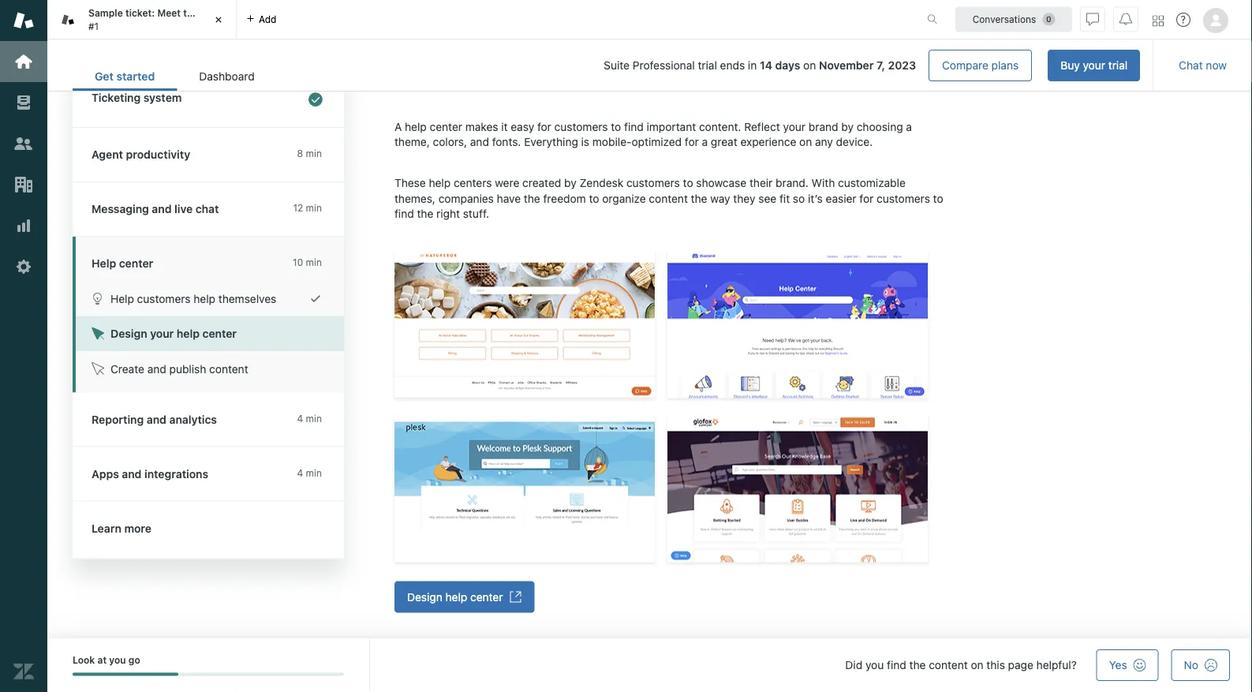 Task type: vqa. For each thing, say whether or not it's contained in the screenshot.


Task type: locate. For each thing, give the bounding box(es) containing it.
and down makes
[[470, 136, 489, 149]]

dashboard tab
[[177, 62, 277, 91]]

chat
[[195, 203, 219, 216]]

by up freedom
[[564, 177, 577, 190]]

1 vertical spatial help
[[110, 292, 134, 305]]

on inside a help center makes it easy for customers to find important content. reflect your brand by choosing a theme, colors, and fonts. everything is mobile-optimized for a great experience on any device.
[[799, 136, 812, 149]]

your left brand
[[783, 120, 806, 133]]

did you find the content on this page helpful?
[[845, 659, 1077, 672]]

and left live
[[152, 203, 172, 216]]

design your help center up create and publish content
[[110, 327, 237, 340]]

1 vertical spatial design
[[110, 327, 147, 340]]

customers down help center
[[137, 292, 191, 305]]

1 horizontal spatial design your help center
[[395, 59, 697, 92]]

system
[[143, 92, 182, 105]]

reporting and analytics
[[92, 413, 217, 426]]

min for messaging and live chat
[[306, 203, 322, 214]]

trial for your
[[1109, 59, 1128, 72]]

4 for reporting and analytics
[[297, 413, 303, 424]]

0 vertical spatial design
[[395, 59, 484, 92]]

and for create and publish content
[[147, 363, 166, 376]]

2 vertical spatial for
[[860, 192, 874, 205]]

buy
[[1061, 59, 1080, 72]]

colors,
[[433, 136, 467, 149]]

design inside 'content-title' region
[[395, 59, 484, 92]]

8
[[297, 148, 303, 159]]

0 horizontal spatial trial
[[698, 59, 717, 72]]

messaging and live chat
[[92, 203, 219, 216]]

1 trial from the left
[[1109, 59, 1128, 72]]

brand.
[[776, 177, 809, 190]]

customers
[[554, 120, 608, 133], [627, 177, 680, 190], [877, 192, 930, 205], [137, 292, 191, 305]]

by up device.
[[841, 120, 854, 133]]

find
[[624, 120, 644, 133], [395, 207, 414, 221], [887, 659, 906, 672]]

this
[[987, 659, 1005, 672]]

1 horizontal spatial a
[[906, 120, 912, 133]]

a right choosing
[[906, 120, 912, 133]]

for down important
[[685, 136, 699, 149]]

a
[[906, 120, 912, 133], [702, 136, 708, 149]]

to
[[611, 120, 621, 133], [683, 177, 693, 190], [589, 192, 599, 205], [933, 192, 943, 205]]

2 horizontal spatial find
[[887, 659, 906, 672]]

organizations image
[[13, 174, 34, 195]]

suite professional trial ends in 14 days on november 7, 2023
[[604, 59, 916, 72]]

4 min for integrations
[[297, 468, 322, 479]]

customers up is
[[554, 120, 608, 133]]

help inside a help center makes it easy for customers to find important content. reflect your brand by choosing a theme, colors, and fonts. everything is mobile-optimized for a great experience on any device.
[[405, 120, 427, 133]]

4
[[297, 413, 303, 424], [297, 468, 303, 479]]

for up "everything"
[[537, 120, 551, 133]]

main element
[[0, 0, 47, 692]]

0 vertical spatial for
[[537, 120, 551, 133]]

0 vertical spatial design your help center
[[395, 59, 697, 92]]

2 horizontal spatial for
[[860, 192, 874, 205]]

professional
[[633, 59, 695, 72]]

section
[[289, 50, 1140, 81]]

compare
[[942, 59, 989, 72]]

companies
[[439, 192, 494, 205]]

buy your trial button
[[1048, 50, 1140, 81]]

your right buy
[[1083, 59, 1106, 72]]

for inside these help centers were created by zendesk customers to showcase their brand. with customizable themes, companies have the freedom to organize content the way they see fit so it's easier for customers to find the right stuff.
[[860, 192, 874, 205]]

content inside these help centers were created by zendesk customers to showcase their brand. with customizable themes, companies have the freedom to organize content the way they see fit so it's easier for customers to find the right stuff.
[[649, 192, 688, 205]]

5 min from the top
[[306, 468, 322, 479]]

buy your trial
[[1061, 59, 1128, 72]]

footer
[[47, 638, 1252, 692]]

easy
[[511, 120, 534, 133]]

2 vertical spatial design
[[407, 591, 442, 604]]

created
[[522, 177, 561, 190]]

7,
[[877, 59, 885, 72]]

you
[[109, 655, 126, 666], [866, 659, 884, 672]]

min for apps and integrations
[[306, 468, 322, 479]]

zendesk support image
[[13, 10, 34, 31]]

section containing compare plans
[[289, 50, 1140, 81]]

the
[[183, 8, 198, 19], [524, 192, 540, 205], [691, 192, 707, 205], [417, 207, 433, 221], [909, 659, 926, 672]]

chat now button
[[1166, 50, 1240, 81]]

makes
[[465, 120, 498, 133]]

and right create
[[147, 363, 166, 376]]

trial down notifications image on the right of page
[[1109, 59, 1128, 72]]

the right meet
[[183, 8, 198, 19]]

help down help center
[[110, 292, 134, 305]]

plans
[[992, 59, 1019, 72]]

your inside the buy your trial button
[[1083, 59, 1106, 72]]

0 vertical spatial help
[[92, 257, 116, 270]]

4 min from the top
[[306, 413, 322, 424]]

your up easy
[[490, 59, 547, 92]]

region
[[395, 119, 947, 613]]

help customers help themselves button
[[76, 281, 344, 316]]

0 horizontal spatial by
[[564, 177, 577, 190]]

1 horizontal spatial for
[[685, 136, 699, 149]]

1 vertical spatial by
[[564, 177, 577, 190]]

1 min from the top
[[306, 148, 322, 159]]

find up mobile-
[[624, 120, 644, 133]]

0 vertical spatial by
[[841, 120, 854, 133]]

2 horizontal spatial content
[[929, 659, 968, 672]]

0 vertical spatial content
[[649, 192, 688, 205]]

your inside a help center makes it easy for customers to find important content. reflect your brand by choosing a theme, colors, and fonts. everything is mobile-optimized for a great experience on any device.
[[783, 120, 806, 133]]

2 4 from the top
[[297, 468, 303, 479]]

november
[[819, 59, 874, 72]]

your inside design your help center button
[[150, 327, 174, 340]]

3 min from the top
[[306, 257, 322, 268]]

1 vertical spatial for
[[685, 136, 699, 149]]

content inside button
[[209, 363, 248, 376]]

a left great
[[702, 136, 708, 149]]

and
[[470, 136, 489, 149], [152, 203, 172, 216], [147, 363, 166, 376], [147, 413, 166, 426], [122, 468, 142, 481]]

on left any
[[799, 136, 812, 149]]

themselves
[[218, 292, 276, 305]]

content left this
[[929, 659, 968, 672]]

1 vertical spatial design your help center
[[110, 327, 237, 340]]

the down 'themes,'
[[417, 207, 433, 221]]

1 horizontal spatial content
[[649, 192, 688, 205]]

by inside a help center makes it easy for customers to find important content. reflect your brand by choosing a theme, colors, and fonts. everything is mobile-optimized for a great experience on any device.
[[841, 120, 854, 133]]

compare plans
[[942, 59, 1019, 72]]

1 vertical spatial on
[[799, 136, 812, 149]]

1 horizontal spatial find
[[624, 120, 644, 133]]

and inside create and publish content button
[[147, 363, 166, 376]]

4 min for analytics
[[297, 413, 322, 424]]

footer containing did you find the content on this page helpful?
[[47, 638, 1252, 692]]

min inside help center heading
[[306, 257, 322, 268]]

2 vertical spatial find
[[887, 659, 906, 672]]

no button
[[1172, 649, 1230, 681]]

min for agent productivity
[[306, 148, 322, 159]]

1 horizontal spatial by
[[841, 120, 854, 133]]

brand
[[809, 120, 838, 133]]

messaging
[[92, 203, 149, 216]]

1 4 min from the top
[[297, 413, 322, 424]]

1 vertical spatial find
[[395, 207, 414, 221]]

find down 'themes,'
[[395, 207, 414, 221]]

1 vertical spatial a
[[702, 136, 708, 149]]

chat
[[1179, 59, 1203, 72]]

and right apps
[[122, 468, 142, 481]]

0 vertical spatial 4
[[297, 413, 303, 424]]

way
[[710, 192, 730, 205]]

1 4 from the top
[[297, 413, 303, 424]]

now
[[1206, 59, 1227, 72]]

progress bar image
[[73, 673, 178, 676]]

region containing a help center makes it easy for customers to find important content. reflect your brand by choosing a theme, colors, and fonts. everything is mobile-optimized for a great experience on any device.
[[395, 119, 947, 613]]

zendesk image
[[13, 661, 34, 682]]

help inside help center heading
[[92, 257, 116, 270]]

reporting image
[[13, 215, 34, 236]]

design help center button
[[395, 582, 535, 613]]

1 vertical spatial 4 min
[[297, 468, 322, 479]]

customers inside button
[[137, 292, 191, 305]]

by inside these help centers were created by zendesk customers to showcase their brand. with customizable themes, companies have the freedom to organize content the way they see fit so it's easier for customers to find the right stuff.
[[564, 177, 577, 190]]

naturebox help center built using zendesk. image
[[395, 250, 655, 399]]

discord help center built using zendesk. image
[[668, 250, 928, 399]]

help inside 'help customers help themselves' button
[[110, 292, 134, 305]]

they
[[733, 192, 756, 205]]

help customers help themselves
[[110, 292, 276, 305]]

0 horizontal spatial content
[[209, 363, 248, 376]]

freedom
[[543, 192, 586, 205]]

and left analytics
[[147, 413, 166, 426]]

design your help center up easy
[[395, 59, 697, 92]]

on right days at top right
[[803, 59, 816, 72]]

customers down customizable
[[877, 192, 930, 205]]

is
[[581, 136, 590, 149]]

2 trial from the left
[[698, 59, 717, 72]]

find inside these help centers were created by zendesk customers to showcase their brand. with customizable themes, companies have the freedom to organize content the way they see fit so it's easier for customers to find the right stuff.
[[395, 207, 414, 221]]

for down customizable
[[860, 192, 874, 205]]

2 vertical spatial content
[[929, 659, 968, 672]]

help for help center
[[92, 257, 116, 270]]

content right the organize
[[649, 192, 688, 205]]

look
[[73, 655, 95, 666]]

yes
[[1109, 659, 1127, 672]]

you right at on the bottom left of the page
[[109, 655, 126, 666]]

any
[[815, 136, 833, 149]]

your
[[490, 59, 547, 92], [1083, 59, 1106, 72], [783, 120, 806, 133], [150, 327, 174, 340]]

get
[[95, 70, 114, 83]]

theme,
[[395, 136, 430, 149]]

help down messaging
[[92, 257, 116, 270]]

0 horizontal spatial find
[[395, 207, 414, 221]]

find right did
[[887, 659, 906, 672]]

publish
[[169, 363, 206, 376]]

live
[[174, 203, 193, 216]]

2 min from the top
[[306, 203, 322, 214]]

for
[[537, 120, 551, 133], [685, 136, 699, 149], [860, 192, 874, 205]]

were
[[495, 177, 519, 190]]

1 horizontal spatial trial
[[1109, 59, 1128, 72]]

min
[[306, 148, 322, 159], [306, 203, 322, 214], [306, 257, 322, 268], [306, 413, 322, 424], [306, 468, 322, 479]]

trial inside button
[[1109, 59, 1128, 72]]

0 vertical spatial find
[[624, 120, 644, 133]]

with
[[812, 177, 835, 190]]

design your help center
[[395, 59, 697, 92], [110, 327, 237, 340]]

2 4 min from the top
[[297, 468, 322, 479]]

1 vertical spatial content
[[209, 363, 248, 376]]

0 vertical spatial 4 min
[[297, 413, 322, 424]]

tab list
[[73, 62, 277, 91]]

1 vertical spatial 4
[[297, 468, 303, 479]]

days
[[775, 59, 800, 72]]

content down design your help center button
[[209, 363, 248, 376]]

you right did
[[866, 659, 884, 672]]

customizable
[[838, 177, 906, 190]]

on left this
[[971, 659, 984, 672]]

0 horizontal spatial a
[[702, 136, 708, 149]]

0 horizontal spatial design your help center
[[110, 327, 237, 340]]

your up create and publish content
[[150, 327, 174, 340]]

plesk help center built using zendesk. image
[[395, 414, 655, 563]]

tab
[[47, 0, 237, 39]]

the inside sample ticket: meet the ticket #1
[[183, 8, 198, 19]]

the down created in the top left of the page
[[524, 192, 540, 205]]

November 7, 2023 text field
[[819, 59, 916, 72]]

get started image
[[13, 51, 34, 72]]

trial left ends
[[698, 59, 717, 72]]

ticketing system
[[92, 92, 182, 105]]

no
[[1184, 659, 1199, 672]]



Task type: describe. For each thing, give the bounding box(es) containing it.
help center
[[92, 257, 153, 270]]

learn more button
[[73, 502, 341, 556]]

help for help customers help themselves
[[110, 292, 134, 305]]

help inside these help centers were created by zendesk customers to showcase their brand. with customizable themes, companies have the freedom to organize content the way they see fit so it's easier for customers to find the right stuff.
[[429, 177, 451, 190]]

ticket:
[[125, 8, 155, 19]]

zendesk products image
[[1153, 15, 1164, 26]]

min for reporting and analytics
[[306, 413, 322, 424]]

conversations
[[973, 14, 1036, 25]]

button displays agent's chat status as invisible. image
[[1087, 13, 1099, 26]]

experience
[[741, 136, 796, 149]]

ticketing system button
[[73, 71, 341, 127]]

tabs tab list
[[47, 0, 911, 39]]

help center heading
[[73, 237, 344, 281]]

admin image
[[13, 256, 34, 277]]

sample ticket: meet the ticket #1
[[88, 8, 227, 32]]

ticketing
[[92, 92, 141, 105]]

and for reporting and analytics
[[147, 413, 166, 426]]

ticket
[[201, 8, 227, 19]]

integrations
[[144, 468, 208, 481]]

these
[[395, 177, 426, 190]]

themes,
[[395, 192, 436, 205]]

analytics
[[169, 413, 217, 426]]

your inside 'content-title' region
[[490, 59, 547, 92]]

design inside region
[[407, 591, 442, 604]]

add
[[259, 14, 277, 25]]

fit
[[780, 192, 790, 205]]

4 for apps and integrations
[[297, 468, 303, 479]]

agent
[[92, 148, 123, 161]]

customers up the organize
[[627, 177, 680, 190]]

learn
[[92, 522, 121, 535]]

at
[[97, 655, 107, 666]]

glofox help center built using zendesk. image
[[668, 414, 928, 563]]

easier
[[826, 192, 857, 205]]

content-title region
[[395, 57, 947, 94]]

and for messaging and live chat
[[152, 203, 172, 216]]

views image
[[13, 92, 34, 113]]

showcase
[[696, 177, 747, 190]]

yes button
[[1097, 649, 1159, 681]]

help inside 'content-title' region
[[553, 59, 608, 92]]

everything
[[524, 136, 578, 149]]

zendesk
[[580, 177, 624, 190]]

tab list containing get started
[[73, 62, 277, 91]]

and for apps and integrations
[[122, 468, 142, 481]]

it
[[501, 120, 508, 133]]

close image
[[211, 12, 226, 28]]

0 vertical spatial a
[[906, 120, 912, 133]]

10 min
[[293, 257, 322, 268]]

1 horizontal spatial you
[[866, 659, 884, 672]]

productivity
[[126, 148, 190, 161]]

did
[[845, 659, 863, 672]]

content.
[[699, 120, 741, 133]]

design help center
[[407, 591, 503, 604]]

so
[[793, 192, 805, 205]]

reflect
[[744, 120, 780, 133]]

important
[[647, 120, 696, 133]]

center inside a help center makes it easy for customers to find important content. reflect your brand by choosing a theme, colors, and fonts. everything is mobile-optimized for a great experience on any device.
[[430, 120, 462, 133]]

it's
[[808, 192, 823, 205]]

go
[[129, 655, 140, 666]]

create and publish content button
[[76, 352, 344, 387]]

create
[[110, 363, 144, 376]]

agent productivity
[[92, 148, 190, 161]]

a
[[395, 120, 402, 133]]

apps
[[92, 468, 119, 481]]

12 min
[[293, 203, 322, 214]]

2 vertical spatial on
[[971, 659, 984, 672]]

ends
[[720, 59, 745, 72]]

page
[[1008, 659, 1034, 672]]

right
[[436, 207, 460, 221]]

have
[[497, 192, 521, 205]]

compare plans button
[[929, 50, 1032, 81]]

conversations button
[[956, 7, 1072, 32]]

centers
[[454, 177, 492, 190]]

suite
[[604, 59, 630, 72]]

find inside a help center makes it easy for customers to find important content. reflect your brand by choosing a theme, colors, and fonts. everything is mobile-optimized for a great experience on any device.
[[624, 120, 644, 133]]

min for help center
[[306, 257, 322, 268]]

0 horizontal spatial for
[[537, 120, 551, 133]]

progress-bar progress bar
[[73, 673, 344, 676]]

add button
[[237, 0, 286, 39]]

the left way
[[691, 192, 707, 205]]

see
[[759, 192, 777, 205]]

notifications image
[[1120, 13, 1132, 26]]

14
[[760, 59, 773, 72]]

content inside footer
[[929, 659, 968, 672]]

and inside a help center makes it easy for customers to find important content. reflect your brand by choosing a theme, colors, and fonts. everything is mobile-optimized for a great experience on any device.
[[470, 136, 489, 149]]

started
[[116, 70, 155, 83]]

dashboard
[[199, 70, 255, 83]]

design your help center inside design your help center button
[[110, 327, 237, 340]]

look at you go
[[73, 655, 140, 666]]

learn more
[[92, 522, 152, 535]]

fonts.
[[492, 136, 521, 149]]

in
[[748, 59, 757, 72]]

choosing
[[857, 120, 903, 133]]

helpful?
[[1037, 659, 1077, 672]]

mobile-
[[593, 136, 632, 149]]

tab containing sample ticket: meet the ticket
[[47, 0, 237, 39]]

0 vertical spatial on
[[803, 59, 816, 72]]

0 horizontal spatial you
[[109, 655, 126, 666]]

design your help center inside 'content-title' region
[[395, 59, 697, 92]]

get help image
[[1177, 13, 1191, 27]]

design your help center button
[[76, 316, 344, 352]]

center inside 'content-title' region
[[614, 59, 697, 92]]

12
[[293, 203, 303, 214]]

device.
[[836, 136, 873, 149]]

sample
[[88, 8, 123, 19]]

customers image
[[13, 133, 34, 154]]

center inside heading
[[119, 257, 153, 270]]

trial for professional
[[698, 59, 717, 72]]

meet
[[157, 8, 181, 19]]

2023
[[888, 59, 916, 72]]

customers inside a help center makes it easy for customers to find important content. reflect your brand by choosing a theme, colors, and fonts. everything is mobile-optimized for a great experience on any device.
[[554, 120, 608, 133]]

organize
[[602, 192, 646, 205]]

stuff.
[[463, 207, 489, 221]]

the right did
[[909, 659, 926, 672]]

to inside a help center makes it easy for customers to find important content. reflect your brand by choosing a theme, colors, and fonts. everything is mobile-optimized for a great experience on any device.
[[611, 120, 621, 133]]



